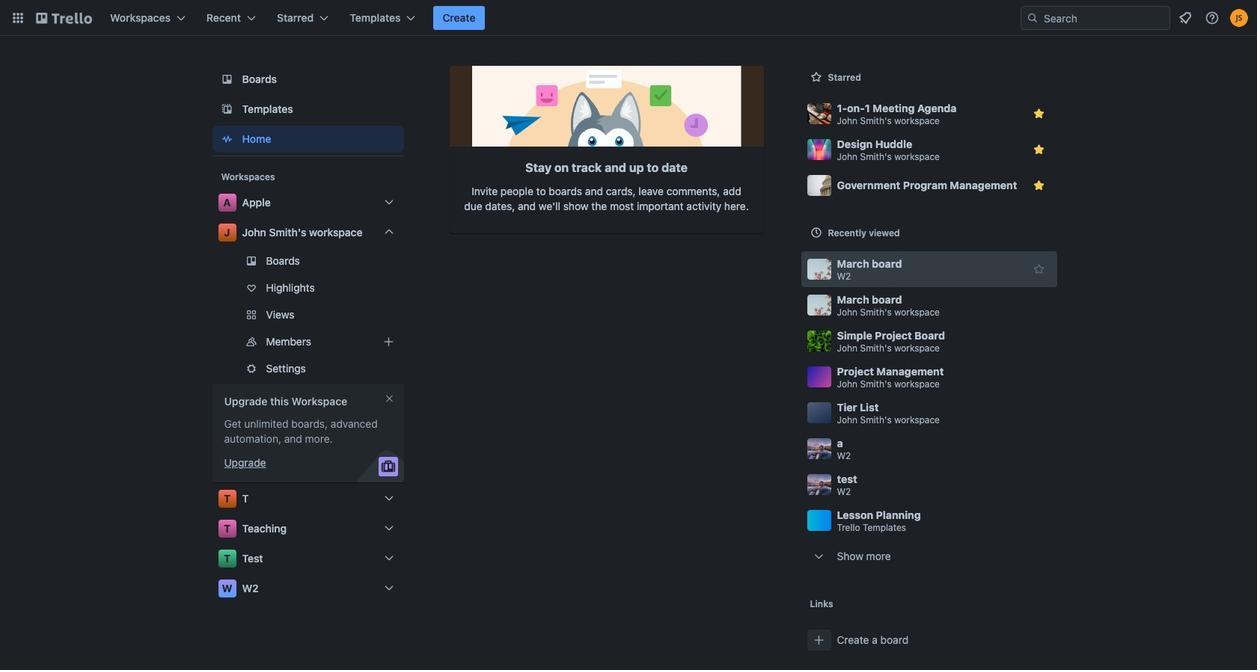 Task type: vqa. For each thing, say whether or not it's contained in the screenshot.
board "image"
yes



Task type: locate. For each thing, give the bounding box(es) containing it.
primary element
[[0, 0, 1257, 36]]

board image
[[218, 70, 236, 88]]

click to star march board. it will show up at the top of your boards list. image
[[1032, 262, 1047, 277]]

john smith (johnsmith38824343) image
[[1230, 9, 1248, 27]]

back to home image
[[36, 6, 92, 30]]

Search field
[[1039, 7, 1170, 28]]

0 notifications image
[[1177, 9, 1195, 27]]

click to unstar 1-on-1 meeting agenda. it will be removed from your starred list. image
[[1032, 106, 1047, 121]]



Task type: describe. For each thing, give the bounding box(es) containing it.
add image
[[380, 333, 398, 351]]

open information menu image
[[1205, 10, 1220, 25]]

click to unstar government program management. it will be removed from your starred list. image
[[1032, 178, 1047, 193]]

search image
[[1027, 12, 1039, 24]]

click to unstar design huddle . it will be removed from your starred list. image
[[1032, 142, 1047, 157]]

home image
[[218, 130, 236, 148]]

template board image
[[218, 100, 236, 118]]



